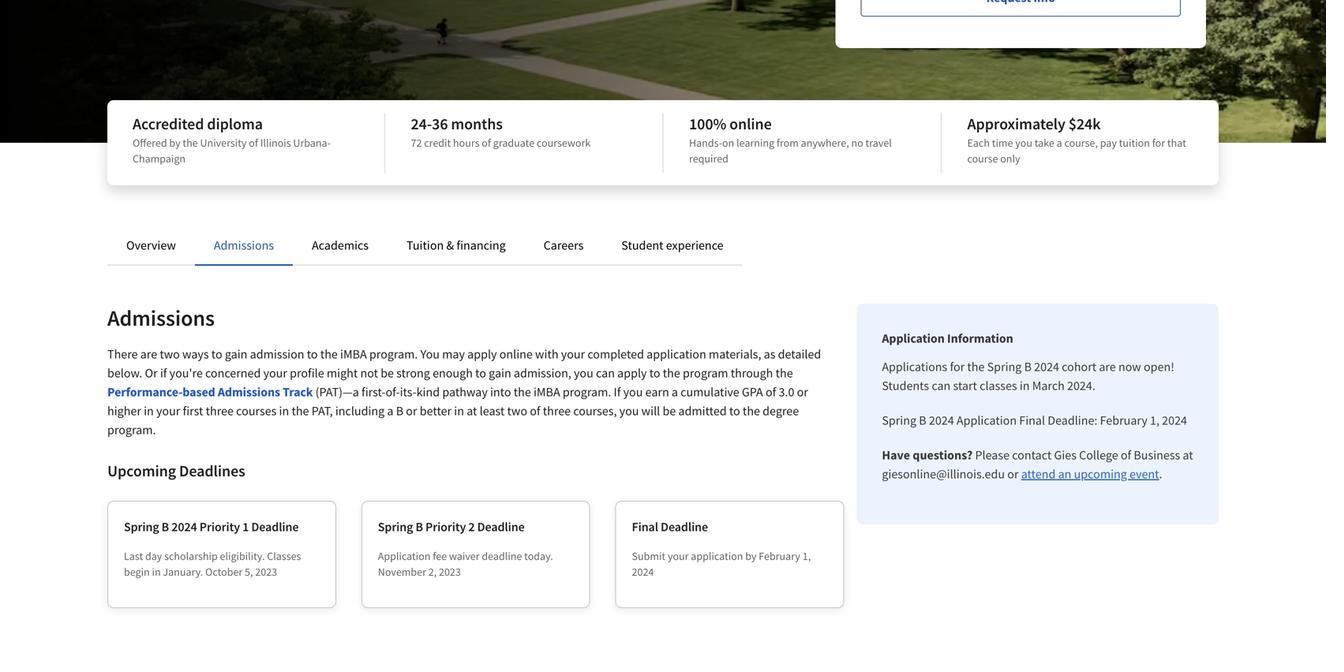 Task type: locate. For each thing, give the bounding box(es) containing it.
2 vertical spatial a
[[387, 403, 394, 419]]

based
[[183, 384, 215, 400]]

you inside there are two ways to gain admission to the imba program. you may apply online with your completed application materials, as detailed below. or if you're concerned your profile might not be strong enough to gain admission, you can apply to the program through the performance-based admissions track
[[574, 366, 594, 381]]

your right submit
[[668, 549, 689, 564]]

b up the have questions?
[[919, 413, 927, 429]]

2023 right the 2,
[[439, 565, 461, 579]]

hands-
[[689, 136, 722, 150]]

0 vertical spatial at
[[467, 403, 477, 419]]

online inside 100% online hands-on learning from anywhere, no travel required
[[730, 114, 772, 134]]

at inside (pat)—a first-of-its-kind pathway into the imba program. if you earn a cumulative gpa of 3.0 or higher in your first three courses in the pat, including a b or better in at least two of three courses, you will be admitted to the degree program.
[[467, 403, 477, 419]]

0 horizontal spatial online
[[500, 347, 533, 362]]

application up applications
[[882, 331, 945, 347]]

by inside accredited diploma offered by the university of illinois urbana- champaign
[[169, 136, 181, 150]]

b for 1
[[162, 519, 169, 535]]

0 horizontal spatial imba
[[340, 347, 367, 362]]

please
[[975, 448, 1010, 463]]

online up 'learning'
[[730, 114, 772, 134]]

spring up november
[[378, 519, 413, 535]]

by for diploma
[[169, 136, 181, 150]]

no
[[851, 136, 863, 150]]

b down of-
[[396, 403, 404, 419]]

2 2023 from the left
[[439, 565, 461, 579]]

performance-
[[107, 384, 183, 400]]

the up might
[[320, 347, 338, 362]]

have questions?
[[882, 448, 973, 463]]

that
[[1168, 136, 1186, 150]]

1 horizontal spatial can
[[932, 378, 951, 394]]

there are two ways to gain admission to the imba program. you may apply online with your completed application materials, as detailed below. or if you're concerned your profile might not be strong enough to gain admission, you can apply to the program through the performance-based admissions track
[[107, 347, 821, 400]]

can inside applications for the spring b 2024 cohort are now open! students can start classes in march 2024.
[[932, 378, 951, 394]]

deadline up deadline
[[477, 519, 525, 535]]

can down completed
[[596, 366, 615, 381]]

0 vertical spatial apply
[[467, 347, 497, 362]]

concerned
[[205, 366, 261, 381]]

1 horizontal spatial imba
[[534, 384, 560, 400]]

deadline right the 1
[[251, 519, 299, 535]]

admission
[[250, 347, 304, 362]]

0 horizontal spatial priority
[[200, 519, 240, 535]]

1 horizontal spatial are
[[1099, 359, 1116, 375]]

2 vertical spatial program.
[[107, 422, 156, 438]]

a inside approximately $24k each time you take a course, pay tuition for that course only
[[1057, 136, 1062, 150]]

0 horizontal spatial apply
[[467, 347, 497, 362]]

gain up into
[[489, 366, 511, 381]]

1 vertical spatial application
[[691, 549, 743, 564]]

application
[[882, 331, 945, 347], [957, 413, 1017, 429], [378, 549, 431, 564]]

attend an upcoming event link
[[1021, 467, 1160, 482]]

in
[[1020, 378, 1030, 394], [144, 403, 154, 419], [279, 403, 289, 419], [454, 403, 464, 419], [152, 565, 161, 579]]

1 vertical spatial be
[[663, 403, 676, 419]]

be right 'will' on the bottom left of the page
[[663, 403, 676, 419]]

b inside applications for the spring b 2024 cohort are now open! students can start classes in march 2024.
[[1024, 359, 1032, 375]]

0 vertical spatial 1,
[[1150, 413, 1160, 429]]

0 vertical spatial application
[[647, 347, 706, 362]]

2 vertical spatial application
[[378, 549, 431, 564]]

experience
[[666, 238, 724, 253]]

1 horizontal spatial online
[[730, 114, 772, 134]]

the
[[183, 136, 198, 150], [320, 347, 338, 362], [967, 359, 985, 375], [663, 366, 680, 381], [776, 366, 793, 381], [514, 384, 531, 400], [292, 403, 309, 419], [743, 403, 760, 419]]

spring up last
[[124, 519, 159, 535]]

or right 3.0
[[797, 384, 808, 400]]

1 horizontal spatial february
[[1100, 413, 1148, 429]]

in left march
[[1020, 378, 1030, 394]]

1 horizontal spatial 1,
[[1150, 413, 1160, 429]]

1 horizontal spatial a
[[672, 384, 678, 400]]

1 deadline from the left
[[251, 519, 299, 535]]

b inside (pat)—a first-of-its-kind pathway into the imba program. if you earn a cumulative gpa of 3.0 or higher in your first three courses in the pat, including a b or better in at least two of three courses, you will be admitted to the degree program.
[[396, 403, 404, 419]]

2 horizontal spatial deadline
[[661, 519, 708, 535]]

1 horizontal spatial program.
[[369, 347, 418, 362]]

to inside (pat)—a first-of-its-kind pathway into the imba program. if you earn a cumulative gpa of 3.0 or higher in your first three courses in the pat, including a b or better in at least two of three courses, you will be admitted to the degree program.
[[729, 403, 740, 419]]

priority left 2
[[426, 519, 466, 535]]

spring up classes
[[987, 359, 1022, 375]]

1 horizontal spatial at
[[1183, 448, 1193, 463]]

can inside there are two ways to gain admission to the imba program. you may apply online with your completed application materials, as detailed below. or if you're concerned your profile might not be strong enough to gain admission, you can apply to the program through the performance-based admissions track
[[596, 366, 615, 381]]

application for application information
[[882, 331, 945, 347]]

application inside "submit your application by february 1, 2024"
[[691, 549, 743, 564]]

0 horizontal spatial february
[[759, 549, 801, 564]]

or
[[797, 384, 808, 400], [406, 403, 417, 419], [1008, 467, 1019, 482]]

academics link
[[312, 238, 369, 253]]

0 horizontal spatial two
[[160, 347, 180, 362]]

for inside applications for the spring b 2024 cohort are now open! students can start classes in march 2024.
[[950, 359, 965, 375]]

1 horizontal spatial 2023
[[439, 565, 461, 579]]

1 vertical spatial february
[[759, 549, 801, 564]]

application up november
[[378, 549, 431, 564]]

0 horizontal spatial 1,
[[803, 549, 811, 564]]

1 vertical spatial imba
[[534, 384, 560, 400]]

by for your
[[745, 549, 757, 564]]

you down completed
[[574, 366, 594, 381]]

0 horizontal spatial by
[[169, 136, 181, 150]]

1, inside "submit your application by february 1, 2024"
[[803, 549, 811, 564]]

application down final deadline
[[691, 549, 743, 564]]

1 horizontal spatial by
[[745, 549, 757, 564]]

0 vertical spatial two
[[160, 347, 180, 362]]

are left now
[[1099, 359, 1116, 375]]

final up submit
[[632, 519, 658, 535]]

classes
[[980, 378, 1017, 394]]

2023 inside application fee waiver deadline today. november 2, 2023
[[439, 565, 461, 579]]

application up program
[[647, 347, 706, 362]]

the inside applications for the spring b 2024 cohort are now open! students can start classes in march 2024.
[[967, 359, 985, 375]]

1 vertical spatial gain
[[489, 366, 511, 381]]

0 vertical spatial or
[[797, 384, 808, 400]]

university
[[200, 136, 247, 150]]

1 vertical spatial a
[[672, 384, 678, 400]]

.
[[1160, 467, 1163, 482]]

a right take in the right of the page
[[1057, 136, 1062, 150]]

1 horizontal spatial two
[[507, 403, 527, 419]]

deadlines
[[179, 461, 245, 481]]

with
[[535, 347, 559, 362]]

overview link
[[126, 238, 176, 253]]

for up start
[[950, 359, 965, 375]]

0 horizontal spatial can
[[596, 366, 615, 381]]

gain
[[225, 347, 247, 362], [489, 366, 511, 381]]

1 2023 from the left
[[255, 565, 277, 579]]

final up contact
[[1019, 413, 1045, 429]]

spring for spring b priority 2 deadline
[[378, 519, 413, 535]]

three down performance-based admissions track link
[[206, 403, 234, 419]]

of up event
[[1121, 448, 1131, 463]]

a right earn
[[672, 384, 678, 400]]

anywhere,
[[801, 136, 849, 150]]

for left that
[[1152, 136, 1165, 150]]

spring b 2024 application final deadline: february 1, 2024
[[882, 413, 1187, 429]]

application inside there are two ways to gain admission to the imba program. you may apply online with your completed application materials, as detailed below. or if you're concerned your profile might not be strong enough to gain admission, you can apply to the program through the performance-based admissions track
[[647, 347, 706, 362]]

0 horizontal spatial deadline
[[251, 519, 299, 535]]

open!
[[1144, 359, 1175, 375]]

two right least
[[507, 403, 527, 419]]

0 vertical spatial final
[[1019, 413, 1045, 429]]

1 horizontal spatial three
[[543, 403, 571, 419]]

as
[[764, 347, 776, 362]]

0 horizontal spatial or
[[406, 403, 417, 419]]

1 vertical spatial by
[[745, 549, 757, 564]]

three
[[206, 403, 234, 419], [543, 403, 571, 419]]

last day scholarship eligibility.  classes begin in january. october 5, 2023
[[124, 549, 301, 579]]

1 vertical spatial two
[[507, 403, 527, 419]]

0 vertical spatial online
[[730, 114, 772, 134]]

of left illinois
[[249, 136, 258, 150]]

you're
[[169, 366, 203, 381]]

by inside "submit your application by february 1, 2024"
[[745, 549, 757, 564]]

0 horizontal spatial at
[[467, 403, 477, 419]]

0 horizontal spatial are
[[140, 347, 157, 362]]

0 horizontal spatial three
[[206, 403, 234, 419]]

or inside 'please contact gies college of business at giesonline@illinois.edu or'
[[1008, 467, 1019, 482]]

to up profile
[[307, 347, 318, 362]]

imba down admission, at left bottom
[[534, 384, 560, 400]]

0 horizontal spatial 2023
[[255, 565, 277, 579]]

online left with
[[500, 347, 533, 362]]

0 vertical spatial imba
[[340, 347, 367, 362]]

2,
[[428, 565, 437, 579]]

2 horizontal spatial or
[[1008, 467, 1019, 482]]

tuition & financing
[[407, 238, 506, 253]]

gain up concerned
[[225, 347, 247, 362]]

2024 up march
[[1034, 359, 1059, 375]]

2023 right the 5,
[[255, 565, 277, 579]]

1 horizontal spatial for
[[1152, 136, 1165, 150]]

the up 3.0
[[776, 366, 793, 381]]

0 horizontal spatial be
[[381, 366, 394, 381]]

you inside approximately $24k each time you take a course, pay tuition for that course only
[[1015, 136, 1033, 150]]

priority left the 1
[[200, 519, 240, 535]]

1 vertical spatial program.
[[563, 384, 611, 400]]

march
[[1032, 378, 1065, 394]]

in down day
[[152, 565, 161, 579]]

1 three from the left
[[206, 403, 234, 419]]

are up "or"
[[140, 347, 157, 362]]

three left 'courses,'
[[543, 403, 571, 419]]

apply up if
[[617, 366, 647, 381]]

program. inside there are two ways to gain admission to the imba program. you may apply online with your completed application materials, as detailed below. or if you're concerned your profile might not be strong enough to gain admission, you can apply to the program through the performance-based admissions track
[[369, 347, 418, 362]]

student
[[622, 238, 664, 253]]

please contact gies college of business at giesonline@illinois.edu or
[[882, 448, 1193, 482]]

cohort
[[1062, 359, 1097, 375]]

program. up 'courses,'
[[563, 384, 611, 400]]

deadline up submit
[[661, 519, 708, 535]]

eligibility.
[[220, 549, 265, 564]]

2 horizontal spatial a
[[1057, 136, 1062, 150]]

or left attend
[[1008, 467, 1019, 482]]

2024
[[1034, 359, 1059, 375], [929, 413, 954, 429], [1162, 413, 1187, 429], [172, 519, 197, 535], [632, 565, 654, 579]]

classes
[[267, 549, 301, 564]]

two inside (pat)—a first-of-its-kind pathway into the imba program. if you earn a cumulative gpa of 3.0 or higher in your first three courses in the pat, including a b or better in at least two of three courses, you will be admitted to the degree program.
[[507, 403, 527, 419]]

2024 down submit
[[632, 565, 654, 579]]

0 horizontal spatial for
[[950, 359, 965, 375]]

2 priority from the left
[[426, 519, 466, 535]]

february
[[1100, 413, 1148, 429], [759, 549, 801, 564]]

1 vertical spatial for
[[950, 359, 965, 375]]

of right hours at the left top of page
[[482, 136, 491, 150]]

0 vertical spatial admissions
[[214, 238, 274, 253]]

program
[[683, 366, 728, 381]]

into
[[490, 384, 511, 400]]

1 horizontal spatial be
[[663, 403, 676, 419]]

imba
[[340, 347, 367, 362], [534, 384, 560, 400]]

to right ways
[[211, 347, 222, 362]]

two inside there are two ways to gain admission to the imba program. you may apply online with your completed application materials, as detailed below. or if you're concerned your profile might not be strong enough to gain admission, you can apply to the program through the performance-based admissions track
[[160, 347, 180, 362]]

accredited
[[133, 114, 204, 134]]

tuition
[[407, 238, 444, 253]]

to down cumulative
[[729, 403, 740, 419]]

or down its-
[[406, 403, 417, 419]]

0 vertical spatial a
[[1057, 136, 1062, 150]]

1 horizontal spatial priority
[[426, 519, 466, 535]]

0 vertical spatial be
[[381, 366, 394, 381]]

will
[[642, 403, 660, 419]]

track
[[283, 384, 313, 400]]

january.
[[163, 565, 203, 579]]

1 vertical spatial online
[[500, 347, 533, 362]]

spring for spring b 2024 application final deadline: february 1, 2024
[[882, 413, 917, 429]]

an
[[1058, 467, 1072, 482]]

2 vertical spatial admissions
[[218, 384, 280, 400]]

1 vertical spatial apply
[[617, 366, 647, 381]]

at down pathway
[[467, 403, 477, 419]]

1 horizontal spatial application
[[882, 331, 945, 347]]

gpa
[[742, 384, 763, 400]]

financing
[[457, 238, 506, 253]]

in inside applications for the spring b 2024 cohort are now open! students can start classes in march 2024.
[[1020, 378, 1030, 394]]

1 horizontal spatial deadline
[[477, 519, 525, 535]]

0 vertical spatial gain
[[225, 347, 247, 362]]

b up day
[[162, 519, 169, 535]]

1 horizontal spatial apply
[[617, 366, 647, 381]]

the down gpa
[[743, 403, 760, 419]]

of inside 'please contact gies college of business at giesonline@illinois.edu or'
[[1121, 448, 1131, 463]]

better
[[420, 403, 452, 419]]

learning
[[737, 136, 775, 150]]

first-
[[362, 384, 386, 400]]

earn
[[645, 384, 669, 400]]

apply right the may
[[467, 347, 497, 362]]

you down the approximately
[[1015, 136, 1033, 150]]

program. up strong
[[369, 347, 418, 362]]

in inside last day scholarship eligibility.  classes begin in january. october 5, 2023
[[152, 565, 161, 579]]

0 horizontal spatial application
[[378, 549, 431, 564]]

0 vertical spatial for
[[1152, 136, 1165, 150]]

online
[[730, 114, 772, 134], [500, 347, 533, 362]]

a down of-
[[387, 403, 394, 419]]

0 vertical spatial program.
[[369, 347, 418, 362]]

course,
[[1065, 136, 1098, 150]]

0 horizontal spatial final
[[632, 519, 658, 535]]

be right not
[[381, 366, 394, 381]]

a
[[1057, 136, 1062, 150], [672, 384, 678, 400], [387, 403, 394, 419]]

your left first
[[156, 403, 180, 419]]

information
[[947, 331, 1013, 347]]

the up start
[[967, 359, 985, 375]]

two up if
[[160, 347, 180, 362]]

b left cohort
[[1024, 359, 1032, 375]]

spring up have
[[882, 413, 917, 429]]

2023 inside last day scholarship eligibility.  classes begin in january. october 5, 2023
[[255, 565, 277, 579]]

through
[[731, 366, 773, 381]]

2024 up questions?
[[929, 413, 954, 429]]

1 vertical spatial final
[[632, 519, 658, 535]]

application up please
[[957, 413, 1017, 429]]

program. down higher
[[107, 422, 156, 438]]

imba up might
[[340, 347, 367, 362]]

0 vertical spatial application
[[882, 331, 945, 347]]

1 vertical spatial at
[[1183, 448, 1193, 463]]

1 vertical spatial 1,
[[803, 549, 811, 564]]

b up november
[[416, 519, 423, 535]]

admissions link
[[214, 238, 274, 253]]

last
[[124, 549, 143, 564]]

2 vertical spatial or
[[1008, 467, 1019, 482]]

(pat)—a first-of-its-kind pathway into the imba program. if you earn a cumulative gpa of 3.0 or higher in your first three courses in the pat, including a b or better in at least two of three courses, you will be admitted to the degree program.
[[107, 384, 808, 438]]

priority
[[200, 519, 240, 535], [426, 519, 466, 535]]

can left start
[[932, 378, 951, 394]]

2 horizontal spatial application
[[957, 413, 1017, 429]]

giesonline@illinois.edu
[[882, 467, 1005, 482]]

1 horizontal spatial final
[[1019, 413, 1045, 429]]

apply
[[467, 347, 497, 362], [617, 366, 647, 381]]

1 horizontal spatial or
[[797, 384, 808, 400]]

spring inside applications for the spring b 2024 cohort are now open! students can start classes in march 2024.
[[987, 359, 1022, 375]]

the down the accredited
[[183, 136, 198, 150]]

application inside application fee waiver deadline today. november 2, 2023
[[378, 549, 431, 564]]

100% online hands-on learning from anywhere, no travel required
[[689, 114, 892, 166]]

at right business
[[1183, 448, 1193, 463]]

0 vertical spatial by
[[169, 136, 181, 150]]

1,
[[1150, 413, 1160, 429], [803, 549, 811, 564]]

1 priority from the left
[[200, 519, 240, 535]]

least
[[480, 403, 505, 419]]

start
[[953, 378, 977, 394]]



Task type: describe. For each thing, give the bounding box(es) containing it.
0 horizontal spatial program.
[[107, 422, 156, 438]]

2024.
[[1067, 378, 1096, 394]]

upcoming
[[1074, 467, 1127, 482]]

2024 up scholarship
[[172, 519, 197, 535]]

to up earn
[[650, 366, 660, 381]]

application for application fee waiver deadline today. november 2, 2023
[[378, 549, 431, 564]]

are inside there are two ways to gain admission to the imba program. you may apply online with your completed application materials, as detailed below. or if you're concerned your profile might not be strong enough to gain admission, you can apply to the program through the performance-based admissions track
[[140, 347, 157, 362]]

admissions inside there are two ways to gain admission to the imba program. you may apply online with your completed application materials, as detailed below. or if you're concerned your profile might not be strong enough to gain admission, you can apply to the program through the performance-based admissions track
[[218, 384, 280, 400]]

b for deadline
[[416, 519, 423, 535]]

urbana-
[[293, 136, 331, 150]]

begin
[[124, 565, 150, 579]]

attend
[[1021, 467, 1056, 482]]

in down pathway
[[454, 403, 464, 419]]

1
[[243, 519, 249, 535]]

of left 3.0
[[766, 384, 776, 400]]

ways
[[182, 347, 209, 362]]

strong
[[396, 366, 430, 381]]

pay
[[1100, 136, 1117, 150]]

have
[[882, 448, 910, 463]]

deadline
[[482, 549, 522, 564]]

courses
[[236, 403, 277, 419]]

your inside (pat)—a first-of-its-kind pathway into the imba program. if you earn a cumulative gpa of 3.0 or higher in your first three courses in the pat, including a b or better in at least two of three courses, you will be admitted to the degree program.
[[156, 403, 180, 419]]

0 vertical spatial february
[[1100, 413, 1148, 429]]

your right with
[[561, 347, 585, 362]]

36
[[432, 114, 448, 134]]

to up pathway
[[475, 366, 486, 381]]

may
[[442, 347, 465, 362]]

online inside there are two ways to gain admission to the imba program. you may apply online with your completed application materials, as detailed below. or if you're concerned your profile might not be strong enough to gain admission, you can apply to the program through the performance-based admissions track
[[500, 347, 533, 362]]

or
[[145, 366, 158, 381]]

2024 inside applications for the spring b 2024 cohort are now open! students can start classes in march 2024.
[[1034, 359, 1059, 375]]

$24k
[[1069, 114, 1101, 134]]

2 deadline from the left
[[477, 519, 525, 535]]

the right into
[[514, 384, 531, 400]]

college
[[1079, 448, 1118, 463]]

fee
[[433, 549, 447, 564]]

be inside there are two ways to gain admission to the imba program. you may apply online with your completed application materials, as detailed below. or if you're concerned your profile might not be strong enough to gain admission, you can apply to the program through the performance-based admissions track
[[381, 366, 394, 381]]

the down track
[[292, 403, 309, 419]]

academics
[[312, 238, 369, 253]]

for inside approximately $24k each time you take a course, pay tuition for that course only
[[1152, 136, 1165, 150]]

of inside 24-36 months 72 credit hours of graduate coursework
[[482, 136, 491, 150]]

event
[[1130, 467, 1160, 482]]

careers
[[544, 238, 584, 253]]

(pat)—a
[[316, 384, 359, 400]]

deadline:
[[1048, 413, 1098, 429]]

enough
[[433, 366, 473, 381]]

the inside accredited diploma offered by the university of illinois urbana- champaign
[[183, 136, 198, 150]]

course
[[968, 152, 998, 166]]

from
[[777, 136, 799, 150]]

2024 up business
[[1162, 413, 1187, 429]]

tuition & financing link
[[407, 238, 506, 253]]

in down performance-
[[144, 403, 154, 419]]

are inside applications for the spring b 2024 cohort are now open! students can start classes in march 2024.
[[1099, 359, 1116, 375]]

students
[[882, 378, 929, 394]]

1 vertical spatial application
[[957, 413, 1017, 429]]

1 vertical spatial admissions
[[107, 304, 215, 332]]

you left 'will' on the bottom left of the page
[[619, 403, 639, 419]]

pathway
[[442, 384, 488, 400]]

required
[[689, 152, 729, 166]]

cumulative
[[681, 384, 740, 400]]

on
[[722, 136, 734, 150]]

your down admission
[[263, 366, 287, 381]]

0 horizontal spatial a
[[387, 403, 394, 419]]

be inside (pat)—a first-of-its-kind pathway into the imba program. if you earn a cumulative gpa of 3.0 or higher in your first three courses in the pat, including a b or better in at least two of three courses, you will be admitted to the degree program.
[[663, 403, 676, 419]]

graduate
[[493, 136, 535, 150]]

there
[[107, 347, 138, 362]]

months
[[451, 114, 503, 134]]

2 three from the left
[[543, 403, 571, 419]]

its-
[[400, 384, 417, 400]]

24-
[[411, 114, 432, 134]]

if
[[160, 366, 167, 381]]

you right if
[[623, 384, 643, 400]]

november
[[378, 565, 426, 579]]

accredited diploma offered by the university of illinois urbana- champaign
[[133, 114, 331, 166]]

might
[[327, 366, 358, 381]]

spring b priority 2 deadline
[[378, 519, 525, 535]]

approximately
[[968, 114, 1066, 134]]

gies
[[1054, 448, 1077, 463]]

overview
[[126, 238, 176, 253]]

hours
[[453, 136, 480, 150]]

imba inside there are two ways to gain admission to the imba program. you may apply online with your completed application materials, as detailed below. or if you're concerned your profile might not be strong enough to gain admission, you can apply to the program through the performance-based admissions track
[[340, 347, 367, 362]]

of inside accredited diploma offered by the university of illinois urbana- champaign
[[249, 136, 258, 150]]

attend an upcoming event .
[[1021, 467, 1163, 482]]

february inside "submit your application by february 1, 2024"
[[759, 549, 801, 564]]

b for final
[[919, 413, 927, 429]]

performance-based admissions track link
[[107, 384, 313, 400]]

spring b 2024 priority 1 deadline
[[124, 519, 299, 535]]

2 horizontal spatial program.
[[563, 384, 611, 400]]

only
[[1000, 152, 1020, 166]]

student experience link
[[622, 238, 724, 253]]

approximately $24k each time you take a course, pay tuition for that course only
[[968, 114, 1186, 166]]

student experience
[[622, 238, 724, 253]]

scholarship
[[164, 549, 218, 564]]

0 horizontal spatial gain
[[225, 347, 247, 362]]

2024 inside "submit your application by february 1, 2024"
[[632, 565, 654, 579]]

questions?
[[913, 448, 973, 463]]

the up earn
[[663, 366, 680, 381]]

at inside 'please contact gies college of business at giesonline@illinois.edu or'
[[1183, 448, 1193, 463]]

waiver
[[449, 549, 480, 564]]

kind
[[417, 384, 440, 400]]

careers link
[[544, 238, 584, 253]]

upcoming
[[107, 461, 176, 481]]

october
[[205, 565, 243, 579]]

profile
[[290, 366, 324, 381]]

submit
[[632, 549, 666, 564]]

your inside "submit your application by february 1, 2024"
[[668, 549, 689, 564]]

1 horizontal spatial gain
[[489, 366, 511, 381]]

submit your application by february 1, 2024
[[632, 549, 811, 579]]

each
[[968, 136, 990, 150]]

below.
[[107, 366, 142, 381]]

champaign
[[133, 152, 186, 166]]

upcoming deadlines
[[107, 461, 245, 481]]

spring for spring b 2024 priority 1 deadline
[[124, 519, 159, 535]]

24-36 months 72 credit hours of graduate coursework
[[411, 114, 591, 150]]

courses,
[[573, 403, 617, 419]]

in down track
[[279, 403, 289, 419]]

credit
[[424, 136, 451, 150]]

application information
[[882, 331, 1013, 347]]

1 vertical spatial or
[[406, 403, 417, 419]]

illinois
[[260, 136, 291, 150]]

imba inside (pat)—a first-of-its-kind pathway into the imba program. if you earn a cumulative gpa of 3.0 or higher in your first three courses in the pat, including a b or better in at least two of three courses, you will be admitted to the degree program.
[[534, 384, 560, 400]]

admission,
[[514, 366, 571, 381]]

of down admission, at left bottom
[[530, 403, 540, 419]]

admitted
[[679, 403, 727, 419]]

3.0
[[779, 384, 795, 400]]

3 deadline from the left
[[661, 519, 708, 535]]



Task type: vqa. For each thing, say whether or not it's contained in the screenshot.
Clear all
no



